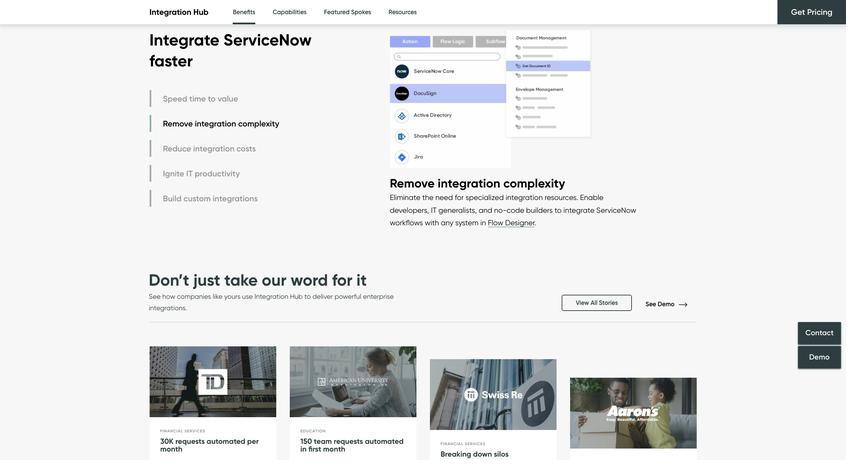 Task type: describe. For each thing, give the bounding box(es) containing it.
30k requests automated per month
[[160, 438, 259, 455]]

developers,
[[390, 206, 429, 215]]

0 horizontal spatial to
[[208, 94, 216, 104]]

view all stories link
[[562, 295, 632, 311]]

aaron's strengthens customer focus and grows revenue image
[[570, 378, 697, 450]]

requests inside 30k requests automated per month
[[176, 438, 205, 447]]

view
[[576, 300, 589, 307]]

for inside "eliminate the need for specialized integration resources. enable developers, it generalists, and no-code builders to integrate servicenow workflows with any system in"
[[455, 193, 464, 202]]

contact link
[[799, 323, 841, 345]]

0 vertical spatial it
[[186, 169, 193, 179]]

view all stories
[[576, 300, 618, 307]]

1 horizontal spatial complexity
[[504, 176, 565, 191]]

any
[[441, 219, 454, 227]]

deliver
[[313, 293, 333, 301]]

don't just take our word for it see how companies like yours use integration hub to deliver powerful enterprise integrations.
[[149, 270, 394, 312]]

all
[[591, 300, 598, 307]]

build
[[163, 194, 182, 204]]

breaking down silos
[[441, 450, 509, 459]]

demo link
[[799, 347, 841, 369]]

requests inside "150 team requests automated in first month"
[[334, 438, 363, 447]]

reduce integration costs
[[163, 144, 256, 154]]

system
[[456, 219, 479, 227]]

breaking
[[441, 450, 471, 459]]

value
[[218, 94, 238, 104]]

ignite
[[163, 169, 184, 179]]

silos
[[494, 450, 509, 459]]

like
[[213, 293, 223, 301]]

integration inside remove integration complexity link
[[195, 119, 236, 129]]

1 vertical spatial remove
[[390, 176, 435, 191]]

.
[[535, 219, 537, 227]]

speed
[[163, 94, 187, 104]]

faster
[[150, 51, 193, 71]]

spokes
[[351, 8, 371, 16]]

integration inside "eliminate the need for specialized integration resources. enable developers, it generalists, and no-code builders to integrate servicenow workflows with any system in"
[[506, 193, 543, 202]]

build custom integrations link
[[150, 190, 281, 207]]

ignite it productivity
[[163, 169, 240, 179]]

integration inside don't just take our word for it see how companies like yours use integration hub to deliver powerful enterprise integrations.
[[255, 293, 289, 301]]

our
[[262, 270, 287, 291]]

enterprise
[[363, 293, 394, 301]]

generalists,
[[439, 206, 477, 215]]

150
[[301, 438, 312, 447]]

for inside don't just take our word for it see how companies like yours use integration hub to deliver powerful enterprise integrations.
[[332, 270, 353, 291]]

integration inside reduce integration costs link
[[193, 144, 235, 154]]

automated inside "150 team requests automated in first month"
[[365, 438, 404, 447]]

month inside 30k requests automated per month
[[160, 445, 182, 455]]

it
[[357, 270, 367, 291]]

demo inside demo link
[[810, 353, 830, 362]]

servicenow inside "eliminate the need for specialized integration resources. enable developers, it generalists, and no-code builders to integrate servicenow workflows with any system in"
[[597, 206, 637, 215]]

in inside "150 team requests automated in first month"
[[301, 445, 307, 455]]

specialized
[[466, 193, 504, 202]]

benefits
[[233, 8, 255, 16]]

capabilities link
[[273, 0, 307, 25]]

designer
[[505, 219, 535, 227]]

just
[[193, 270, 220, 291]]

yours
[[224, 293, 241, 301]]

and
[[479, 206, 493, 215]]

integrations
[[213, 194, 258, 204]]

build custom integrations
[[163, 194, 258, 204]]

to for word
[[305, 293, 311, 301]]

per
[[247, 438, 259, 447]]

with
[[425, 219, 439, 227]]

see demo link
[[646, 301, 698, 308]]

down
[[473, 450, 492, 459]]

integration hub
[[150, 7, 209, 17]]

complexity inside remove integration complexity link
[[238, 119, 279, 129]]

1 horizontal spatial see
[[646, 301, 657, 308]]

150 team requests automated in first month
[[301, 438, 404, 455]]

speed time to value
[[163, 94, 238, 104]]

eliminate
[[390, 193, 421, 202]]

get pricing link
[[778, 0, 846, 24]]

productivity
[[195, 169, 240, 179]]

see demo
[[646, 301, 676, 308]]



Task type: locate. For each thing, give the bounding box(es) containing it.
1 vertical spatial demo
[[810, 353, 830, 362]]

for up generalists,
[[455, 193, 464, 202]]

1 horizontal spatial requests
[[334, 438, 363, 447]]

0 vertical spatial complexity
[[238, 119, 279, 129]]

0 vertical spatial in
[[481, 219, 486, 227]]

flow designer link
[[488, 219, 535, 228]]

0 vertical spatial for
[[455, 193, 464, 202]]

custom
[[184, 194, 211, 204]]

requests right team
[[334, 438, 363, 447]]

2 vertical spatial to
[[305, 293, 311, 301]]

remove integration complexity down speed time to value link
[[163, 119, 279, 129]]

1 requests from the left
[[176, 438, 205, 447]]

in left flow
[[481, 219, 486, 227]]

for up powerful
[[332, 270, 353, 291]]

1 horizontal spatial integration
[[255, 293, 289, 301]]

remove up the reduce
[[163, 119, 193, 129]]

it right the ignite
[[186, 169, 193, 179]]

get
[[792, 7, 806, 17]]

how
[[162, 293, 175, 301]]

remove integration complexity
[[163, 119, 279, 129], [390, 176, 565, 191]]

it
[[186, 169, 193, 179], [431, 206, 437, 215]]

automated inside 30k requests automated per month
[[207, 438, 245, 447]]

demo
[[658, 301, 675, 308], [810, 353, 830, 362]]

1 horizontal spatial in
[[481, 219, 486, 227]]

featured spokes
[[324, 8, 371, 16]]

1 horizontal spatial month
[[323, 445, 345, 455]]

1 vertical spatial to
[[555, 206, 562, 215]]

servicenow inside integrate servicenow faster
[[224, 30, 312, 50]]

get pricing
[[792, 7, 833, 17]]

contact
[[806, 329, 834, 338]]

eliminate the need for specialized integration resources. enable developers, it generalists, and no-code builders to integrate servicenow workflows with any system in
[[390, 193, 637, 227]]

integration up specialized
[[438, 176, 501, 191]]

integration down speed time to value link
[[195, 119, 236, 129]]

1 vertical spatial it
[[431, 206, 437, 215]]

don't
[[149, 270, 189, 291]]

featured
[[324, 8, 350, 16]]

see inside don't just take our word for it see how companies like yours use integration hub to deliver powerful enterprise integrations.
[[149, 293, 161, 301]]

1 automated from the left
[[207, 438, 245, 447]]

resources
[[389, 8, 417, 16]]

remove integration complexity up specialized
[[390, 176, 565, 191]]

0 horizontal spatial month
[[160, 445, 182, 455]]

1 vertical spatial in
[[301, 445, 307, 455]]

30k
[[160, 438, 174, 447]]

benefits link
[[233, 0, 255, 26]]

speed time to value link
[[150, 90, 281, 107]]

1 horizontal spatial demo
[[810, 353, 830, 362]]

team
[[314, 438, 332, 447]]

1 month from the left
[[160, 445, 182, 455]]

0 vertical spatial servicenow
[[224, 30, 312, 50]]

2 month from the left
[[323, 445, 345, 455]]

0 horizontal spatial it
[[186, 169, 193, 179]]

0 horizontal spatial automated
[[207, 438, 245, 447]]

0 horizontal spatial for
[[332, 270, 353, 291]]

to for specialized
[[555, 206, 562, 215]]

flow
[[488, 219, 504, 227]]

in
[[481, 219, 486, 227], [301, 445, 307, 455]]

complexity up the costs
[[238, 119, 279, 129]]

1 horizontal spatial hub
[[290, 293, 303, 301]]

swiss re trailblazes cross-enterprise digital workflows image
[[430, 360, 557, 431]]

it inside "eliminate the need for specialized integration resources. enable developers, it generalists, and no-code builders to integrate servicenow workflows with any system in"
[[431, 206, 437, 215]]

integrate servicenow faster
[[150, 30, 312, 71]]

resources.
[[545, 193, 579, 202]]

integration up integrate
[[150, 7, 191, 17]]

0 horizontal spatial complexity
[[238, 119, 279, 129]]

for
[[455, 193, 464, 202], [332, 270, 353, 291]]

integrations.
[[149, 304, 187, 312]]

automated
[[207, 438, 245, 447], [365, 438, 404, 447]]

hub up integrate
[[193, 7, 209, 17]]

capabilities
[[273, 8, 307, 16]]

2 automated from the left
[[365, 438, 404, 447]]

1 vertical spatial complexity
[[504, 176, 565, 191]]

take
[[224, 270, 258, 291]]

american university keeps education going image
[[290, 347, 416, 418]]

need
[[436, 193, 453, 202]]

featured spokes link
[[324, 0, 371, 25]]

1 horizontal spatial automated
[[365, 438, 404, 447]]

0 horizontal spatial requests
[[176, 438, 205, 447]]

in left first
[[301, 445, 307, 455]]

companies
[[177, 293, 211, 301]]

hub inside don't just take our word for it see how companies like yours use integration hub to deliver powerful enterprise integrations.
[[290, 293, 303, 301]]

integration down remove integration complexity link
[[193, 144, 235, 154]]

the
[[422, 193, 434, 202]]

word
[[291, 270, 328, 291]]

0 horizontal spatial remove integration complexity
[[163, 119, 279, 129]]

2 horizontal spatial to
[[555, 206, 562, 215]]

reduce
[[163, 144, 191, 154]]

1 vertical spatial hub
[[290, 293, 303, 301]]

complexity
[[238, 119, 279, 129], [504, 176, 565, 191]]

remove up eliminate in the top left of the page
[[390, 176, 435, 191]]

ignite it productivity link
[[150, 165, 281, 182]]

builders
[[526, 206, 553, 215]]

resources link
[[389, 0, 417, 25]]

0 vertical spatial remove integration complexity
[[163, 119, 279, 129]]

0 vertical spatial hub
[[193, 7, 209, 17]]

complexity up builders
[[504, 176, 565, 191]]

enable
[[580, 193, 604, 202]]

servicenow
[[224, 30, 312, 50], [597, 206, 637, 215]]

hub
[[193, 7, 209, 17], [290, 293, 303, 301]]

1 horizontal spatial it
[[431, 206, 437, 215]]

0 horizontal spatial in
[[301, 445, 307, 455]]

no-
[[494, 206, 507, 215]]

remove
[[163, 119, 193, 129], [390, 176, 435, 191]]

0 vertical spatial demo
[[658, 301, 675, 308]]

integrate
[[564, 206, 595, 215]]

0 horizontal spatial remove
[[163, 119, 193, 129]]

powerful
[[335, 293, 361, 301]]

0 horizontal spatial see
[[149, 293, 161, 301]]

to
[[208, 94, 216, 104], [555, 206, 562, 215], [305, 293, 311, 301]]

1 horizontal spatial for
[[455, 193, 464, 202]]

2 requests from the left
[[334, 438, 363, 447]]

1 horizontal spatial to
[[305, 293, 311, 301]]

to down 'resources.'
[[555, 206, 562, 215]]

requests right 30k
[[176, 438, 205, 447]]

0 vertical spatial remove
[[163, 119, 193, 129]]

1 vertical spatial servicenow
[[597, 206, 637, 215]]

integration up code
[[506, 193, 543, 202]]

use
[[242, 293, 253, 301]]

to inside "eliminate the need for specialized integration resources. enable developers, it generalists, and no-code builders to integrate servicenow workflows with any system in"
[[555, 206, 562, 215]]

workflows
[[390, 219, 423, 227]]

1 horizontal spatial remove integration complexity
[[390, 176, 565, 191]]

to right time
[[208, 94, 216, 104]]

flow designer .
[[488, 219, 537, 227]]

to inside don't just take our word for it see how companies like yours use integration hub to deliver powerful enterprise integrations.
[[305, 293, 311, 301]]

it up with
[[431, 206, 437, 215]]

integration hub is built into flow designer image
[[390, 21, 641, 176]]

0 horizontal spatial demo
[[658, 301, 675, 308]]

0 vertical spatial to
[[208, 94, 216, 104]]

1 vertical spatial remove integration complexity
[[390, 176, 565, 191]]

time
[[189, 94, 206, 104]]

code
[[507, 206, 525, 215]]

td bank completes 30k requests a month with self-service image
[[150, 347, 276, 418]]

pricing
[[808, 7, 833, 17]]

in inside "eliminate the need for specialized integration resources. enable developers, it generalists, and no-code builders to integrate servicenow workflows with any system in"
[[481, 219, 486, 227]]

stories
[[599, 300, 618, 307]]

integration down the our
[[255, 293, 289, 301]]

1 horizontal spatial remove
[[390, 176, 435, 191]]

0 horizontal spatial servicenow
[[224, 30, 312, 50]]

reduce integration costs link
[[150, 140, 281, 157]]

1 vertical spatial for
[[332, 270, 353, 291]]

hub down word
[[290, 293, 303, 301]]

month inside "150 team requests automated in first month"
[[323, 445, 345, 455]]

0 horizontal spatial hub
[[193, 7, 209, 17]]

1 vertical spatial integration
[[255, 293, 289, 301]]

requests
[[176, 438, 205, 447], [334, 438, 363, 447]]

integration
[[150, 7, 191, 17], [255, 293, 289, 301]]

0 horizontal spatial integration
[[150, 7, 191, 17]]

integration
[[195, 119, 236, 129], [193, 144, 235, 154], [438, 176, 501, 191], [506, 193, 543, 202]]

1 horizontal spatial servicenow
[[597, 206, 637, 215]]

first
[[309, 445, 321, 455]]

remove integration complexity link
[[150, 115, 281, 132]]

0 vertical spatial integration
[[150, 7, 191, 17]]

integrate
[[150, 30, 220, 50]]

to left deliver
[[305, 293, 311, 301]]

costs
[[237, 144, 256, 154]]



Task type: vqa. For each thing, say whether or not it's contained in the screenshot.
bottommost Advanced
no



